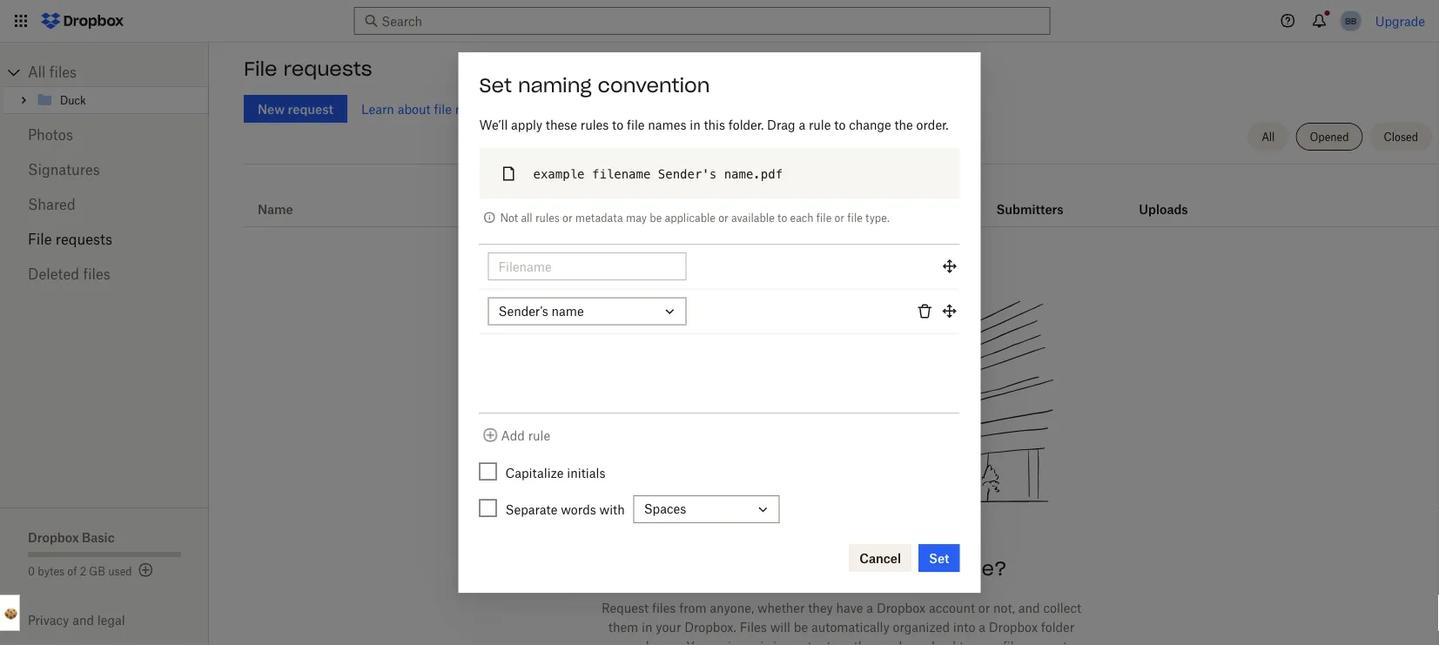 Task type: locate. For each thing, give the bounding box(es) containing it.
0 horizontal spatial be
[[650, 211, 662, 224]]

0 vertical spatial set
[[480, 73, 512, 98]]

in inside dialog
[[690, 117, 701, 132]]

from inside "request files from anyone, whether they have a dropbox account or not, and collect them in your dropbox. files will be automatically organized into a dropbox folder you choose. your privacy is important, so those who upload to your file reque"
[[680, 601, 707, 615]]

1 horizontal spatial requests
[[284, 57, 372, 81]]

column header
[[997, 178, 1067, 220], [1140, 178, 1209, 220], [1383, 181, 1440, 216]]

0 horizontal spatial your
[[656, 620, 681, 635]]

a right drag
[[799, 117, 806, 132]]

file requests inside the file requests 'link'
[[28, 231, 112, 248]]

requests up we'll
[[455, 101, 505, 116]]

sender's up "applicable"
[[658, 167, 717, 182]]

available
[[732, 211, 775, 224]]

be inside set naming convention dialog
[[650, 211, 662, 224]]

1 vertical spatial your
[[975, 639, 1000, 645]]

to down into
[[960, 639, 971, 645]]

is
[[761, 639, 770, 645]]

from up the dropbox.
[[680, 601, 707, 615]]

names
[[648, 117, 687, 132]]

shared
[[28, 196, 76, 213]]

0 vertical spatial rules
[[581, 117, 609, 132]]

2 vertical spatial dropbox
[[989, 620, 1038, 635]]

used
[[108, 565, 132, 578]]

2 horizontal spatial files
[[652, 601, 676, 615]]

set inside button
[[930, 551, 950, 566]]

0 horizontal spatial set
[[480, 73, 512, 98]]

in up choose.
[[642, 620, 653, 635]]

cancel
[[860, 551, 902, 566]]

1 vertical spatial rule
[[528, 428, 551, 443]]

each
[[791, 211, 814, 224]]

1 vertical spatial sender's
[[499, 304, 549, 319]]

dropbox basic
[[28, 530, 115, 545]]

file left names
[[627, 117, 645, 132]]

we'll
[[480, 117, 508, 132]]

0 vertical spatial file
[[244, 57, 277, 81]]

0 vertical spatial files
[[49, 64, 77, 81]]

0 horizontal spatial a
[[799, 117, 806, 132]]

so
[[838, 639, 851, 645]]

be
[[650, 211, 662, 224], [794, 620, 808, 635]]

files
[[740, 620, 767, 635]]

closed
[[1385, 130, 1419, 143]]

may
[[626, 211, 647, 224]]

dropbox up the bytes on the left
[[28, 530, 79, 545]]

rule right add
[[528, 428, 551, 443]]

to left change
[[835, 117, 846, 132]]

row
[[244, 171, 1440, 227]]

0 vertical spatial a
[[799, 117, 806, 132]]

0 vertical spatial sender's
[[658, 167, 717, 182]]

dropbox down not,
[[989, 620, 1038, 635]]

dropbox
[[28, 530, 79, 545], [877, 601, 926, 615], [989, 620, 1038, 635]]

2 vertical spatial requests
[[56, 231, 112, 248]]

name
[[552, 304, 584, 319]]

1 vertical spatial files
[[83, 266, 110, 283]]

file inside 'link'
[[28, 231, 52, 248]]

them
[[609, 620, 639, 635]]

0 horizontal spatial column header
[[997, 178, 1067, 220]]

0 horizontal spatial rules
[[536, 211, 560, 224]]

created
[[568, 202, 616, 216]]

rules
[[581, 117, 609, 132], [536, 211, 560, 224]]

requests
[[284, 57, 372, 81], [455, 101, 505, 116], [56, 231, 112, 248]]

0 vertical spatial be
[[650, 211, 662, 224]]

upload
[[917, 639, 957, 645]]

your
[[656, 620, 681, 635], [975, 639, 1000, 645]]

name
[[258, 202, 293, 216]]

all inside 'link'
[[28, 64, 46, 81]]

0 horizontal spatial files
[[49, 64, 77, 81]]

file down not,
[[1003, 639, 1021, 645]]

name.pdf
[[724, 167, 783, 182]]

1 vertical spatial from
[[680, 601, 707, 615]]

type.
[[866, 211, 890, 224]]

1 vertical spatial all
[[1262, 130, 1276, 143]]

set naming convention
[[480, 73, 710, 98]]

privacy
[[28, 613, 69, 628]]

to
[[612, 117, 624, 132], [835, 117, 846, 132], [778, 211, 788, 224], [960, 639, 971, 645]]

example
[[534, 167, 585, 182]]

0 horizontal spatial in
[[642, 620, 653, 635]]

1 vertical spatial a
[[867, 601, 874, 615]]

0 horizontal spatial from
[[680, 601, 707, 615]]

files for deleted
[[83, 266, 110, 283]]

file requests up deleted files
[[28, 231, 112, 248]]

from
[[847, 557, 894, 581], [680, 601, 707, 615]]

all left opened button
[[1262, 130, 1276, 143]]

Filename text field
[[499, 257, 676, 276]]

capitalize initials
[[506, 466, 606, 480]]

file
[[434, 101, 452, 116], [627, 117, 645, 132], [817, 211, 832, 224], [848, 211, 863, 224], [1003, 639, 1021, 645]]

0 horizontal spatial and
[[72, 613, 94, 628]]

1 vertical spatial file requests
[[28, 231, 112, 248]]

files inside 'link'
[[49, 64, 77, 81]]

be up the important,
[[794, 620, 808, 635]]

1 vertical spatial requests
[[455, 101, 505, 116]]

all up photos
[[28, 64, 46, 81]]

sender's left name
[[499, 304, 549, 319]]

learn about file requests link
[[361, 101, 505, 116]]

from up have
[[847, 557, 894, 581]]

not all rules or metadata may be applicable or available to each file or file type.
[[500, 211, 890, 224]]

0 vertical spatial requests
[[284, 57, 372, 81]]

change
[[849, 117, 892, 132]]

1 vertical spatial set
[[930, 551, 950, 566]]

important,
[[774, 639, 835, 645]]

and right not,
[[1019, 601, 1041, 615]]

set up we'll
[[480, 73, 512, 98]]

deleted files link
[[28, 257, 181, 292]]

rule right drag
[[809, 117, 831, 132]]

naming
[[518, 73, 592, 98]]

rules right these
[[581, 117, 609, 132]]

file requests link
[[28, 222, 181, 257]]

files down dropbox logo - go to the homepage
[[49, 64, 77, 81]]

2 vertical spatial files
[[652, 601, 676, 615]]

rule
[[809, 117, 831, 132], [528, 428, 551, 443]]

1 horizontal spatial all
[[1262, 130, 1276, 143]]

1 horizontal spatial be
[[794, 620, 808, 635]]

1 horizontal spatial sender's
[[658, 167, 717, 182]]

be right may
[[650, 211, 662, 224]]

dropbox logo - go to the homepage image
[[35, 7, 130, 35]]

in left this
[[690, 117, 701, 132]]

set up account
[[930, 551, 950, 566]]

0 horizontal spatial all
[[28, 64, 46, 81]]

1 horizontal spatial in
[[690, 117, 701, 132]]

0 horizontal spatial sender's
[[499, 304, 549, 319]]

sender's name
[[499, 304, 584, 319]]

rules right all
[[536, 211, 560, 224]]

or left metadata
[[563, 211, 573, 224]]

0 vertical spatial in
[[690, 117, 701, 132]]

dropbox up organized
[[877, 601, 926, 615]]

account
[[929, 601, 976, 615]]

1 horizontal spatial from
[[847, 557, 894, 581]]

1 horizontal spatial and
[[1019, 601, 1041, 615]]

file
[[244, 57, 277, 81], [28, 231, 52, 248]]

0 vertical spatial from
[[847, 557, 894, 581]]

choose.
[[640, 639, 683, 645]]

1 vertical spatial file
[[28, 231, 52, 248]]

all inside button
[[1262, 130, 1276, 143]]

a right into
[[979, 620, 986, 635]]

closed button
[[1371, 123, 1433, 151]]

set button
[[919, 544, 960, 572]]

file requests
[[244, 57, 372, 81], [28, 231, 112, 248]]

created button
[[568, 199, 616, 220]]

your down into
[[975, 639, 1000, 645]]

or left not,
[[979, 601, 991, 615]]

0 horizontal spatial requests
[[56, 231, 112, 248]]

all
[[521, 211, 533, 224]]

0 vertical spatial rule
[[809, 117, 831, 132]]

1 horizontal spatial set
[[930, 551, 950, 566]]

0 vertical spatial your
[[656, 620, 681, 635]]

all
[[28, 64, 46, 81], [1262, 130, 1276, 143]]

signatures
[[28, 161, 100, 178]]

1 horizontal spatial files
[[83, 266, 110, 283]]

add rule button
[[480, 425, 551, 446]]

automatically
[[812, 620, 890, 635]]

or right 'each'
[[835, 211, 845, 224]]

file requests up learn
[[244, 57, 372, 81]]

your up choose.
[[656, 620, 681, 635]]

shared link
[[28, 187, 181, 222]]

files up choose.
[[652, 601, 676, 615]]

0 horizontal spatial file
[[28, 231, 52, 248]]

0 horizontal spatial dropbox
[[28, 530, 79, 545]]

not,
[[994, 601, 1016, 615]]

spaces
[[644, 502, 687, 517]]

0 vertical spatial all
[[28, 64, 46, 81]]

deleted files
[[28, 266, 110, 283]]

a right have
[[867, 601, 874, 615]]

cancel button
[[849, 544, 912, 572]]

0 horizontal spatial rule
[[528, 428, 551, 443]]

into
[[954, 620, 976, 635]]

metadata
[[576, 211, 623, 224]]

requests up learn
[[284, 57, 372, 81]]

1 vertical spatial dropbox
[[877, 601, 926, 615]]

1 horizontal spatial dropbox
[[877, 601, 926, 615]]

requests up deleted files
[[56, 231, 112, 248]]

2 vertical spatial a
[[979, 620, 986, 635]]

files down the file requests 'link'
[[83, 266, 110, 283]]

0 vertical spatial dropbox
[[28, 530, 79, 545]]

of
[[67, 565, 77, 578]]

1 vertical spatial in
[[642, 620, 653, 635]]

2 horizontal spatial dropbox
[[989, 620, 1038, 635]]

1 horizontal spatial a
[[867, 601, 874, 615]]

0 vertical spatial file requests
[[244, 57, 372, 81]]

files
[[49, 64, 77, 81], [83, 266, 110, 283], [652, 601, 676, 615]]

and left the legal
[[72, 613, 94, 628]]

0 horizontal spatial file requests
[[28, 231, 112, 248]]

set
[[480, 73, 512, 98], [930, 551, 950, 566]]

files inside "request files from anyone, whether they have a dropbox account or not, and collect them in your dropbox. files will be automatically organized into a dropbox folder you choose. your privacy is important, so those who upload to your file reque"
[[652, 601, 676, 615]]

global header element
[[0, 0, 1440, 43]]

not
[[500, 211, 518, 224]]

1 vertical spatial be
[[794, 620, 808, 635]]



Task type: describe. For each thing, give the bounding box(es) containing it.
separate
[[506, 502, 558, 517]]

1 horizontal spatial file
[[244, 57, 277, 81]]

whether
[[758, 601, 805, 615]]

1 horizontal spatial your
[[975, 639, 1000, 645]]

capitalize
[[506, 466, 564, 480]]

apply
[[511, 117, 543, 132]]

filename
[[592, 167, 651, 182]]

2
[[80, 565, 86, 578]]

requests inside 'link'
[[56, 231, 112, 248]]

file right about at top
[[434, 101, 452, 116]]

deleted
[[28, 266, 79, 283]]

photos
[[28, 126, 73, 143]]

collect
[[1044, 601, 1082, 615]]

example filename sender's name.pdf
[[534, 167, 783, 182]]

order.
[[917, 117, 949, 132]]

anyone,
[[710, 601, 754, 615]]

file inside "request files from anyone, whether they have a dropbox account or not, and collect them in your dropbox. files will be automatically organized into a dropbox folder you choose. your privacy is important, so those who upload to your file reque"
[[1003, 639, 1021, 645]]

2 horizontal spatial requests
[[455, 101, 505, 116]]

legal
[[97, 613, 125, 628]]

opened
[[1311, 130, 1350, 143]]

1 vertical spatial rules
[[536, 211, 560, 224]]

need
[[676, 557, 729, 581]]

upgrade link
[[1376, 14, 1426, 28]]

request files from anyone, whether they have a dropbox account or not, and collect them in your dropbox. files will be automatically organized into a dropbox folder you choose. your privacy is important, so those who upload to your file reque
[[602, 601, 1082, 645]]

1 horizontal spatial column header
[[1140, 178, 1209, 220]]

or left available
[[719, 211, 729, 224]]

they
[[809, 601, 833, 615]]

about
[[398, 101, 431, 116]]

from for someone?
[[847, 557, 894, 581]]

request
[[602, 601, 649, 615]]

bytes
[[38, 565, 65, 578]]

to inside "request files from anyone, whether they have a dropbox account or not, and collect them in your dropbox. files will be automatically organized into a dropbox folder you choose. your privacy is important, so those who upload to your file reque"
[[960, 639, 971, 645]]

your
[[687, 639, 713, 645]]

row containing name
[[244, 171, 1440, 227]]

initials
[[567, 466, 606, 480]]

sender's name button
[[480, 291, 960, 335]]

you
[[616, 639, 636, 645]]

file left type.
[[848, 211, 863, 224]]

organized
[[893, 620, 950, 635]]

or inside "request files from anyone, whether they have a dropbox account or not, and collect them in your dropbox. files will be automatically organized into a dropbox folder you choose. your privacy is important, so those who upload to your file reque"
[[979, 601, 991, 615]]

learn
[[361, 101, 394, 116]]

all button
[[1248, 123, 1290, 151]]

words
[[561, 502, 596, 517]]

all files
[[28, 64, 77, 81]]

we'll apply these rules to file names in this folder. drag a rule to change the order.
[[480, 117, 949, 132]]

get more space image
[[136, 560, 156, 581]]

be inside "request files from anyone, whether they have a dropbox account or not, and collect them in your dropbox. files will be automatically organized into a dropbox folder you choose. your privacy is important, so those who upload to your file reque"
[[794, 620, 808, 635]]

this
[[704, 117, 726, 132]]

2 horizontal spatial column header
[[1383, 181, 1440, 216]]

files for request
[[652, 601, 676, 615]]

2 horizontal spatial a
[[979, 620, 986, 635]]

all for all files
[[28, 64, 46, 81]]

set for set
[[930, 551, 950, 566]]

need something from someone?
[[676, 557, 1008, 581]]

to down set naming convention
[[612, 117, 624, 132]]

folder.
[[729, 117, 764, 132]]

0
[[28, 565, 35, 578]]

applicable
[[665, 211, 716, 224]]

files for all
[[49, 64, 77, 81]]

a inside dialog
[[799, 117, 806, 132]]

set naming convention dialog
[[459, 52, 981, 593]]

all files link
[[28, 58, 209, 86]]

from for anyone,
[[680, 601, 707, 615]]

have
[[837, 601, 864, 615]]

Sender's name button
[[488, 298, 687, 325]]

add rule
[[501, 428, 551, 443]]

sender's inside sender's name button
[[499, 304, 549, 319]]

dropbox.
[[685, 620, 737, 635]]

Spaces button
[[634, 496, 780, 523]]

the
[[895, 117, 914, 132]]

all for all
[[1262, 130, 1276, 143]]

separate words with
[[506, 502, 625, 517]]

folder
[[1042, 620, 1075, 635]]

in inside "request files from anyone, whether they have a dropbox account or not, and collect them in your dropbox. files will be automatically organized into a dropbox folder you choose. your privacy is important, so those who upload to your file reque"
[[642, 620, 653, 635]]

set for set naming convention
[[480, 73, 512, 98]]

these
[[546, 117, 577, 132]]

photos link
[[28, 118, 181, 152]]

will
[[771, 620, 791, 635]]

privacy and legal link
[[28, 613, 209, 628]]

drag
[[767, 117, 796, 132]]

pro trial element
[[844, 199, 872, 220]]

gb
[[89, 565, 105, 578]]

learn about file requests
[[361, 101, 505, 116]]

and inside "request files from anyone, whether they have a dropbox account or not, and collect them in your dropbox. files will be automatically organized into a dropbox folder you choose. your privacy is important, so those who upload to your file reque"
[[1019, 601, 1041, 615]]

1 horizontal spatial file requests
[[244, 57, 372, 81]]

0 bytes of 2 gb used
[[28, 565, 132, 578]]

file right 'each'
[[817, 211, 832, 224]]

something
[[735, 557, 840, 581]]

all files tree
[[3, 58, 209, 114]]

convention
[[598, 73, 710, 98]]

to left 'each'
[[778, 211, 788, 224]]

1 horizontal spatial rule
[[809, 117, 831, 132]]

1 horizontal spatial rules
[[581, 117, 609, 132]]

privacy
[[716, 639, 758, 645]]

privacy and legal
[[28, 613, 125, 628]]

rule inside button
[[528, 428, 551, 443]]

upgrade
[[1376, 14, 1426, 28]]

those
[[854, 639, 886, 645]]

add
[[501, 428, 525, 443]]

someone?
[[900, 557, 1008, 581]]

with
[[600, 502, 625, 517]]

opened button
[[1297, 123, 1364, 151]]



Task type: vqa. For each thing, say whether or not it's contained in the screenshot.
Add to Starred icon
no



